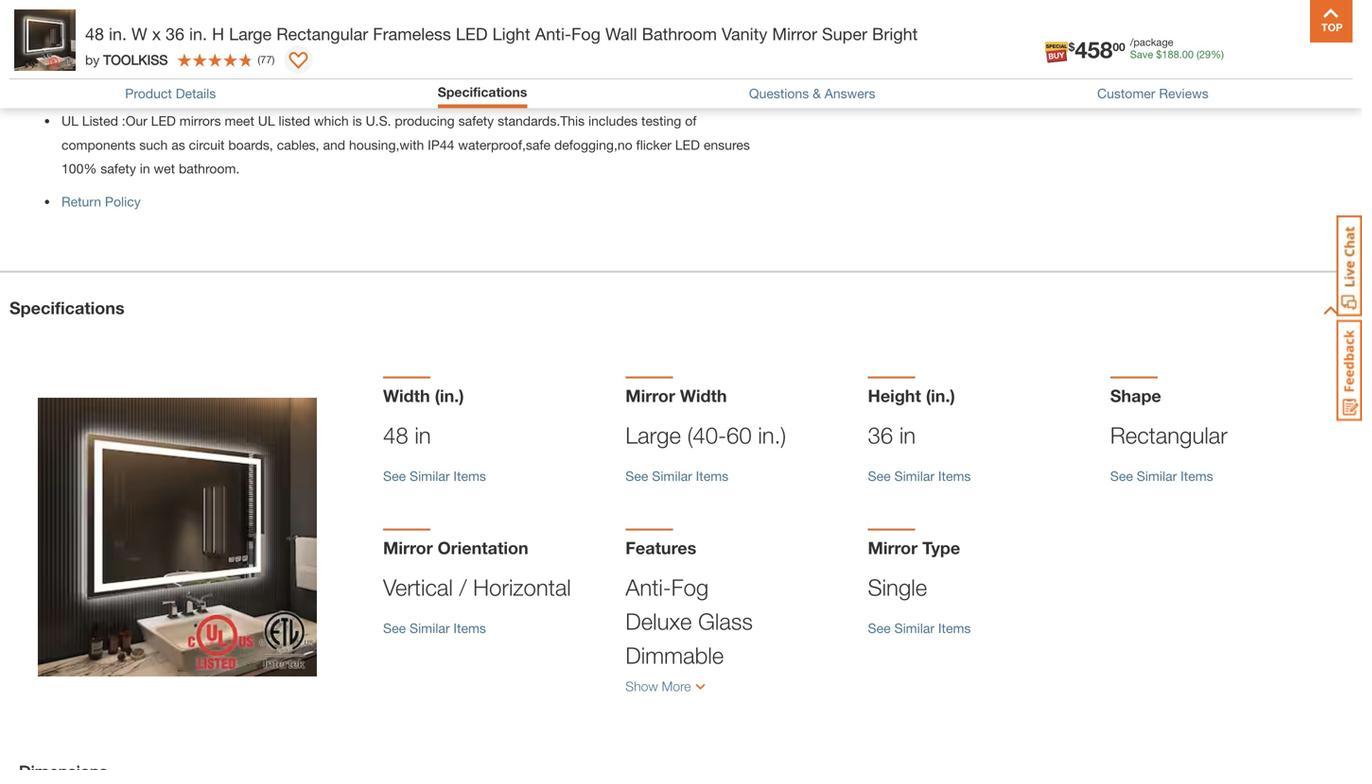 Task type: describe. For each thing, give the bounding box(es) containing it.
29
[[1199, 48, 1211, 61]]

mirror for vertical / horizontal
[[383, 538, 433, 558]]

super-sensitive touch button - with the super-sensitive touch button you can turn on or off the light, instant on, no flicker, no uv, mercury free light, the mirror combines optimal brightness, accurate color and remarkable clarity, so you can start your day in a better light.
[[61, 32, 760, 95]]

light
[[492, 24, 530, 44]]

see similar items for 48 in
[[383, 469, 486, 484]]

h
[[212, 24, 224, 44]]

the right off
[[599, 32, 617, 48]]

better
[[197, 80, 231, 95]]

free
[[197, 56, 219, 72]]

1 button from the left
[[194, 32, 232, 48]]

ensures
[[704, 137, 750, 153]]

2 ul from the left
[[258, 113, 275, 129]]

uv,
[[122, 56, 141, 72]]

in inside ul listed :our led mirrors meet ul listed which is u.s. producing safety standards.this includes testing of components such as circuit boards, cables, and housing,with ip44 waterproof,safe defogging,no flicker led ensures 100% safety in wet bathroom.
[[140, 161, 150, 176]]

more
[[662, 679, 691, 695]]

-
[[236, 32, 241, 48]]

items for 36 in
[[938, 469, 971, 484]]

in.)
[[758, 422, 786, 449]]

0 vertical spatial fog
[[571, 24, 601, 44]]

ul listed :our led mirrors meet ul listed which is u.s. producing safety standards.this includes testing of components such as circuit boards, cables, and housing,with ip44 waterproof,safe defogging,no flicker led ensures 100% safety in wet bathroom.
[[61, 113, 750, 176]]

brightness,
[[425, 56, 491, 72]]

policy
[[105, 194, 141, 210]]

customer reviews
[[1097, 86, 1209, 101]]

1 horizontal spatial led
[[456, 24, 488, 44]]

mirror orientation
[[383, 538, 528, 558]]

combines
[[316, 56, 374, 72]]

on,
[[697, 32, 715, 48]]

caret image
[[1323, 303, 1338, 318]]

of
[[685, 113, 697, 129]]

components
[[61, 137, 136, 153]]

super-
[[61, 32, 101, 48]]

super
[[822, 24, 867, 44]]

1 in. from the left
[[109, 24, 127, 44]]

producing
[[395, 113, 455, 129]]

1 vertical spatial can
[[61, 80, 83, 95]]

flicker
[[636, 137, 671, 153]]

details
[[176, 86, 216, 101]]

vertical / horizontal
[[383, 575, 571, 601]]

the down with
[[255, 56, 274, 72]]

.
[[1179, 48, 1182, 61]]

1 ul from the left
[[61, 113, 78, 129]]

mirrors
[[179, 113, 221, 129]]

product
[[125, 86, 172, 101]]

see similar items for vertical / horizontal
[[383, 621, 486, 637]]

toolkiss
[[103, 52, 168, 67]]

listed
[[279, 113, 310, 129]]

clarity,
[[679, 56, 717, 72]]

1 vertical spatial led
[[151, 113, 176, 129]]

items for large (40-60 in.)
[[696, 469, 729, 484]]

similar for vertical / horizontal
[[410, 621, 450, 637]]

color
[[550, 56, 579, 72]]

questions
[[749, 86, 809, 101]]

frameless
[[373, 24, 451, 44]]

similar for 36 in
[[894, 469, 935, 484]]

glass
[[698, 609, 753, 635]]

( 77 )
[[258, 53, 275, 66]]

%)
[[1211, 48, 1224, 61]]

see for 48 in
[[383, 469, 406, 484]]

defogging,no
[[554, 137, 633, 153]]

turn
[[518, 32, 542, 48]]

in down height (in.)
[[899, 422, 916, 449]]

by
[[85, 52, 100, 67]]

1 horizontal spatial safety
[[458, 113, 494, 129]]

includes
[[588, 113, 638, 129]]

live chat image
[[1337, 216, 1362, 317]]

188
[[1162, 48, 1179, 61]]

2 in. from the left
[[189, 24, 207, 44]]

items for 48 in
[[453, 469, 486, 484]]

so
[[720, 56, 735, 72]]

items for single
[[938, 621, 971, 637]]

mirror type
[[868, 538, 960, 558]]

ip44
[[428, 137, 454, 153]]

1 touch from the left
[[156, 32, 190, 48]]

boards,
[[228, 137, 273, 153]]

cables,
[[277, 137, 319, 153]]

instant
[[653, 32, 693, 48]]

mirror left super
[[772, 24, 817, 44]]

super-
[[295, 32, 333, 48]]

and inside ul listed :our led mirrors meet ul listed which is u.s. producing safety standards.this includes testing of components such as circuit boards, cables, and housing,with ip44 waterproof,safe defogging,no flicker led ensures 100% safety in wet bathroom.
[[323, 137, 345, 153]]

reviews
[[1159, 86, 1209, 101]]

return policy
[[61, 194, 141, 210]]

1 width from the left
[[383, 386, 430, 406]]

0 horizontal spatial no
[[103, 56, 118, 72]]

bright
[[872, 24, 918, 44]]

mirror
[[277, 56, 312, 72]]

see for rectangular
[[1110, 469, 1133, 484]]

458
[[1075, 36, 1113, 63]]

see similar items for single
[[868, 621, 971, 637]]

see for large (40-60 in.)
[[625, 469, 648, 484]]

deluxe
[[625, 609, 692, 635]]

/package
[[1130, 36, 1173, 48]]

0 vertical spatial light,
[[621, 32, 650, 48]]

height
[[868, 386, 921, 406]]

your
[[117, 80, 143, 95]]

1 vertical spatial you
[[738, 56, 760, 72]]

x
[[152, 24, 161, 44]]

features
[[625, 538, 696, 558]]

waterproof,safe
[[458, 137, 551, 153]]

large (40-60 in.)
[[625, 422, 786, 449]]

1 vertical spatial rectangular
[[1110, 422, 1228, 449]]

customer
[[1097, 86, 1155, 101]]

housing,with
[[349, 137, 424, 153]]

vertical
[[383, 575, 453, 601]]

meet
[[225, 113, 254, 129]]

0 vertical spatial rectangular
[[276, 24, 368, 44]]

listed
[[82, 113, 118, 129]]

off
[[580, 32, 595, 48]]

wet
[[154, 161, 175, 176]]

100%
[[61, 161, 97, 176]]

a
[[186, 80, 193, 95]]

00 inside $ 458 00
[[1113, 40, 1125, 54]]

(in.) for 36 in
[[926, 386, 955, 406]]

type
[[922, 538, 960, 558]]

mirror for large (40-60 in.)
[[625, 386, 675, 406]]



Task type: locate. For each thing, give the bounding box(es) containing it.
similar down large (40-60 in.)
[[652, 469, 692, 484]]

$ right save
[[1156, 48, 1162, 61]]

safety up waterproof,safe
[[458, 113, 494, 129]]

product image
[[38, 398, 317, 677]]

48 in. w x 36 in. h large rectangular frameless led light anti-fog wall bathroom vanity mirror super bright
[[85, 24, 918, 44]]

items for rectangular
[[1181, 469, 1213, 484]]

2 button from the left
[[426, 32, 464, 48]]

can
[[493, 32, 515, 48], [61, 80, 83, 95]]

1 horizontal spatial 48
[[383, 422, 408, 449]]

)
[[272, 53, 275, 66]]

1 horizontal spatial 00
[[1182, 48, 1194, 61]]

led down of
[[675, 137, 700, 153]]

36 right x
[[166, 24, 185, 44]]

1 vertical spatial 48
[[383, 422, 408, 449]]

shape
[[1110, 386, 1161, 406]]

and inside the super-sensitive touch button - with the super-sensitive touch button you can turn on or off the light, instant on, no flicker, no uv, mercury free light, the mirror combines optimal brightness, accurate color and remarkable clarity, so you can start your day in a better light.
[[583, 56, 605, 72]]

questions & answers button
[[749, 86, 875, 101], [749, 86, 875, 101]]

( inside the /package save $ 188 . 00 ( 29 %)
[[1197, 48, 1199, 61]]

large up "( 77 )"
[[229, 24, 272, 44]]

fog
[[571, 24, 601, 44], [671, 575, 709, 601]]

width up 48 in
[[383, 386, 430, 406]]

anti- up color
[[535, 24, 571, 44]]

0 horizontal spatial fog
[[571, 24, 601, 44]]

similar for large (40-60 in.)
[[652, 469, 692, 484]]

width (in.)
[[383, 386, 464, 406]]

0 vertical spatial led
[[456, 24, 488, 44]]

is
[[352, 113, 362, 129]]

touch up mercury
[[156, 32, 190, 48]]

similar down vertical
[[410, 621, 450, 637]]

horizontal
[[473, 575, 571, 601]]

in left a
[[172, 80, 182, 95]]

0 horizontal spatial 48
[[85, 24, 104, 44]]

optimal
[[377, 56, 421, 72]]

/package save $ 188 . 00 ( 29 %)
[[1130, 36, 1224, 61]]

1 horizontal spatial light,
[[621, 32, 650, 48]]

similar down single
[[894, 621, 935, 637]]

in left the wet
[[140, 161, 150, 176]]

0 vertical spatial 48
[[85, 24, 104, 44]]

0 horizontal spatial 00
[[1113, 40, 1125, 54]]

mirror for single
[[868, 538, 918, 558]]

0 horizontal spatial anti-
[[535, 24, 571, 44]]

the
[[273, 32, 292, 48], [599, 32, 617, 48], [255, 56, 274, 72]]

button up free
[[194, 32, 232, 48]]

rectangular
[[276, 24, 368, 44], [1110, 422, 1228, 449]]

orientation
[[438, 538, 528, 558]]

led up the brightness,
[[456, 24, 488, 44]]

in down width (in.)
[[415, 422, 431, 449]]

no
[[719, 32, 734, 48], [103, 56, 118, 72]]

show more
[[625, 679, 691, 695]]

width
[[383, 386, 430, 406], [680, 386, 727, 406]]

0 vertical spatial you
[[468, 32, 489, 48]]

you up the brightness,
[[468, 32, 489, 48]]

48 down width (in.)
[[383, 422, 408, 449]]

width up large (40-60 in.)
[[680, 386, 727, 406]]

feedback link image
[[1337, 320, 1362, 422]]

questions & answers
[[749, 86, 875, 101]]

or
[[564, 32, 576, 48]]

day
[[147, 80, 168, 95]]

:our
[[122, 113, 147, 129]]

1 horizontal spatial (in.)
[[926, 386, 955, 406]]

/
[[459, 575, 467, 601]]

2 (in.) from the left
[[926, 386, 955, 406]]

button up the brightness,
[[426, 32, 464, 48]]

large down mirror width
[[625, 422, 681, 449]]

fog right on
[[571, 24, 601, 44]]

36 down the height
[[868, 422, 893, 449]]

rectangular down shape
[[1110, 422, 1228, 449]]

see for 36 in
[[868, 469, 891, 484]]

0 vertical spatial anti-
[[535, 24, 571, 44]]

in
[[172, 80, 182, 95], [140, 161, 150, 176], [415, 422, 431, 449], [899, 422, 916, 449]]

0 horizontal spatial width
[[383, 386, 430, 406]]

1 horizontal spatial you
[[738, 56, 760, 72]]

sensitive up by toolkiss at the top
[[101, 32, 153, 48]]

ul right meet
[[258, 113, 275, 129]]

bathroom.
[[179, 161, 240, 176]]

see similar items down 36 in on the bottom of page
[[868, 469, 971, 484]]

0 vertical spatial and
[[583, 56, 605, 72]]

1 horizontal spatial rectangular
[[1110, 422, 1228, 449]]

see similar items down large (40-60 in.)
[[625, 469, 729, 484]]

see down vertical
[[383, 621, 406, 637]]

0 horizontal spatial touch
[[156, 32, 190, 48]]

touch up optimal
[[388, 32, 422, 48]]

2 touch from the left
[[388, 32, 422, 48]]

1 horizontal spatial button
[[426, 32, 464, 48]]

60
[[726, 422, 752, 449]]

in. left w
[[109, 24, 127, 44]]

0 vertical spatial safety
[[458, 113, 494, 129]]

wall
[[605, 24, 637, 44]]

$ 458 00
[[1069, 36, 1125, 63]]

0 horizontal spatial sensitive
[[101, 32, 153, 48]]

bathroom
[[642, 24, 717, 44]]

see similar items for rectangular
[[1110, 469, 1213, 484]]

product image image
[[14, 9, 76, 71]]

similar for single
[[894, 621, 935, 637]]

0 horizontal spatial (
[[258, 53, 260, 66]]

0 vertical spatial large
[[229, 24, 272, 44]]

no right by
[[103, 56, 118, 72]]

1 horizontal spatial specifications
[[438, 84, 527, 100]]

see down single
[[868, 621, 891, 637]]

on
[[545, 32, 560, 48]]

0 horizontal spatial 36
[[166, 24, 185, 44]]

2 vertical spatial led
[[675, 137, 700, 153]]

no right on,
[[719, 32, 734, 48]]

return policy link
[[61, 194, 141, 210]]

see similar items down shape
[[1110, 469, 1213, 484]]

2 width from the left
[[680, 386, 727, 406]]

can left the turn
[[493, 32, 515, 48]]

similar for rectangular
[[1137, 469, 1177, 484]]

by toolkiss
[[85, 52, 168, 67]]

1 vertical spatial specifications
[[9, 298, 124, 318]]

1 horizontal spatial 36
[[868, 422, 893, 449]]

(in.)
[[435, 386, 464, 406], [926, 386, 955, 406]]

rectangular up display icon
[[276, 24, 368, 44]]

mirror up vertical
[[383, 538, 433, 558]]

$ inside $ 458 00
[[1069, 40, 1075, 54]]

see similar items down single
[[868, 621, 971, 637]]

w
[[132, 24, 147, 44]]

1 horizontal spatial fog
[[671, 575, 709, 601]]

see similar items down 48 in
[[383, 469, 486, 484]]

light, down the - on the top of the page
[[223, 56, 251, 72]]

1 vertical spatial and
[[323, 137, 345, 153]]

you right so
[[738, 56, 760, 72]]

0 horizontal spatial safety
[[100, 161, 136, 176]]

save
[[1130, 48, 1153, 61]]

( left )
[[258, 53, 260, 66]]

see down 36 in on the bottom of page
[[868, 469, 891, 484]]

48 up by
[[85, 24, 104, 44]]

similar for 48 in
[[410, 469, 450, 484]]

in.
[[109, 24, 127, 44], [189, 24, 207, 44]]

see up features
[[625, 469, 648, 484]]

see similar items for 36 in
[[868, 469, 971, 484]]

mirror up large (40-60 in.)
[[625, 386, 675, 406]]

77
[[260, 53, 272, 66]]

1 vertical spatial 36
[[868, 422, 893, 449]]

1 horizontal spatial and
[[583, 56, 605, 72]]

0 horizontal spatial you
[[468, 32, 489, 48]]

flicker,
[[61, 56, 99, 72]]

1 horizontal spatial no
[[719, 32, 734, 48]]

36 in
[[868, 422, 916, 449]]

the up )
[[273, 32, 292, 48]]

and down off
[[583, 56, 605, 72]]

1 horizontal spatial large
[[625, 422, 681, 449]]

1 horizontal spatial $
[[1156, 48, 1162, 61]]

height (in.)
[[868, 386, 955, 406]]

similar down shape
[[1137, 469, 1177, 484]]

0 horizontal spatial large
[[229, 24, 272, 44]]

mirror
[[772, 24, 817, 44], [625, 386, 675, 406], [383, 538, 433, 558], [868, 538, 918, 558]]

0 horizontal spatial can
[[61, 80, 83, 95]]

see down shape
[[1110, 469, 1133, 484]]

48 for 48 in. w x 36 in. h large rectangular frameless led light anti-fog wall bathroom vanity mirror super bright
[[85, 24, 104, 44]]

2 sensitive from the left
[[333, 32, 385, 48]]

see
[[383, 469, 406, 484], [625, 469, 648, 484], [868, 469, 891, 484], [1110, 469, 1133, 484], [383, 621, 406, 637], [868, 621, 891, 637]]

similar down 36 in on the bottom of page
[[894, 469, 935, 484]]

sensitive up combines on the left
[[333, 32, 385, 48]]

answers
[[825, 86, 875, 101]]

in. left h
[[189, 24, 207, 44]]

1 sensitive from the left
[[101, 32, 153, 48]]

2 horizontal spatial led
[[675, 137, 700, 153]]

0 horizontal spatial button
[[194, 32, 232, 48]]

1 horizontal spatial can
[[493, 32, 515, 48]]

fog up "deluxe"
[[671, 575, 709, 601]]

0 horizontal spatial led
[[151, 113, 176, 129]]

00 left save
[[1113, 40, 1125, 54]]

product details button
[[125, 86, 216, 101], [125, 86, 216, 101]]

0 horizontal spatial rectangular
[[276, 24, 368, 44]]

0 horizontal spatial $
[[1069, 40, 1075, 54]]

1 vertical spatial anti-
[[625, 575, 671, 601]]

you
[[468, 32, 489, 48], [738, 56, 760, 72]]

1 (in.) from the left
[[435, 386, 464, 406]]

specifications
[[438, 84, 527, 100], [9, 298, 124, 318]]

anti- inside anti-fog deluxe glass dimmable
[[625, 575, 671, 601]]

1 horizontal spatial anti-
[[625, 575, 671, 601]]

00 inside the /package save $ 188 . 00 ( 29 %)
[[1182, 48, 1194, 61]]

00 left 29
[[1182, 48, 1194, 61]]

0 horizontal spatial light,
[[223, 56, 251, 72]]

(in.) for 48 in
[[435, 386, 464, 406]]

(
[[1197, 48, 1199, 61], [258, 53, 260, 66]]

0 horizontal spatial in.
[[109, 24, 127, 44]]

(40-
[[687, 422, 726, 449]]

48 in
[[383, 422, 431, 449]]

1 vertical spatial large
[[625, 422, 681, 449]]

similar down 48 in
[[410, 469, 450, 484]]

1 horizontal spatial width
[[680, 386, 727, 406]]

which
[[314, 113, 349, 129]]

0 vertical spatial can
[[493, 32, 515, 48]]

as
[[171, 137, 185, 153]]

0 horizontal spatial specifications
[[9, 298, 124, 318]]

vanity
[[722, 24, 767, 44]]

display image
[[289, 52, 308, 71]]

( right .
[[1197, 48, 1199, 61]]

and down which
[[323, 137, 345, 153]]

1 horizontal spatial touch
[[388, 32, 422, 48]]

0 vertical spatial specifications
[[438, 84, 527, 100]]

remarkable
[[609, 56, 675, 72]]

0 vertical spatial no
[[719, 32, 734, 48]]

0 horizontal spatial ul
[[61, 113, 78, 129]]

anti-fog deluxe glass dimmable
[[625, 575, 753, 669]]

specifications button
[[438, 84, 527, 104], [438, 84, 527, 100], [0, 273, 1362, 348]]

see for single
[[868, 621, 891, 637]]

1 horizontal spatial in.
[[189, 24, 207, 44]]

with
[[245, 32, 269, 48]]

anti- up "deluxe"
[[625, 575, 671, 601]]

1 horizontal spatial (
[[1197, 48, 1199, 61]]

show more button
[[625, 673, 849, 708]]

in inside the super-sensitive touch button - with the super-sensitive touch button you can turn on or off the light, instant on, no flicker, no uv, mercury free light, the mirror combines optimal brightness, accurate color and remarkable clarity, so you can start your day in a better light.
[[172, 80, 182, 95]]

top button
[[1310, 0, 1353, 43]]

1 vertical spatial no
[[103, 56, 118, 72]]

led
[[456, 24, 488, 44], [151, 113, 176, 129], [675, 137, 700, 153]]

1 horizontal spatial sensitive
[[333, 32, 385, 48]]

dimmable
[[625, 643, 724, 669]]

1 horizontal spatial ul
[[258, 113, 275, 129]]

36
[[166, 24, 185, 44], [868, 422, 893, 449]]

items for vertical / horizontal
[[453, 621, 486, 637]]

items
[[453, 469, 486, 484], [696, 469, 729, 484], [938, 469, 971, 484], [1181, 469, 1213, 484], [453, 621, 486, 637], [938, 621, 971, 637]]

mirror width
[[625, 386, 727, 406]]

can down flicker,
[[61, 80, 83, 95]]

48 for 48 in
[[383, 422, 408, 449]]

0 vertical spatial 36
[[166, 24, 185, 44]]

see down 48 in
[[383, 469, 406, 484]]

see similar items for large (40-60 in.)
[[625, 469, 729, 484]]

show
[[625, 679, 658, 695]]

customer reviews button
[[1097, 86, 1209, 101], [1097, 86, 1209, 101]]

see similar items down vertical
[[383, 621, 486, 637]]

ul left listed
[[61, 113, 78, 129]]

start
[[87, 80, 113, 95]]

sensitive
[[101, 32, 153, 48], [333, 32, 385, 48]]

0 horizontal spatial (in.)
[[435, 386, 464, 406]]

1 vertical spatial safety
[[100, 161, 136, 176]]

light, up remarkable
[[621, 32, 650, 48]]

fog inside anti-fog deluxe glass dimmable
[[671, 575, 709, 601]]

1 vertical spatial light,
[[223, 56, 251, 72]]

light.
[[235, 80, 264, 95]]

large
[[229, 24, 272, 44], [625, 422, 681, 449]]

0 horizontal spatial and
[[323, 137, 345, 153]]

see for vertical / horizontal
[[383, 621, 406, 637]]

$ inside the /package save $ 188 . 00 ( 29 %)
[[1156, 48, 1162, 61]]

safety down components
[[100, 161, 136, 176]]

mirror up single
[[868, 538, 918, 558]]

led up such
[[151, 113, 176, 129]]

1 vertical spatial fog
[[671, 575, 709, 601]]

$ left save
[[1069, 40, 1075, 54]]



Task type: vqa. For each thing, say whether or not it's contained in the screenshot.
THE UL
yes



